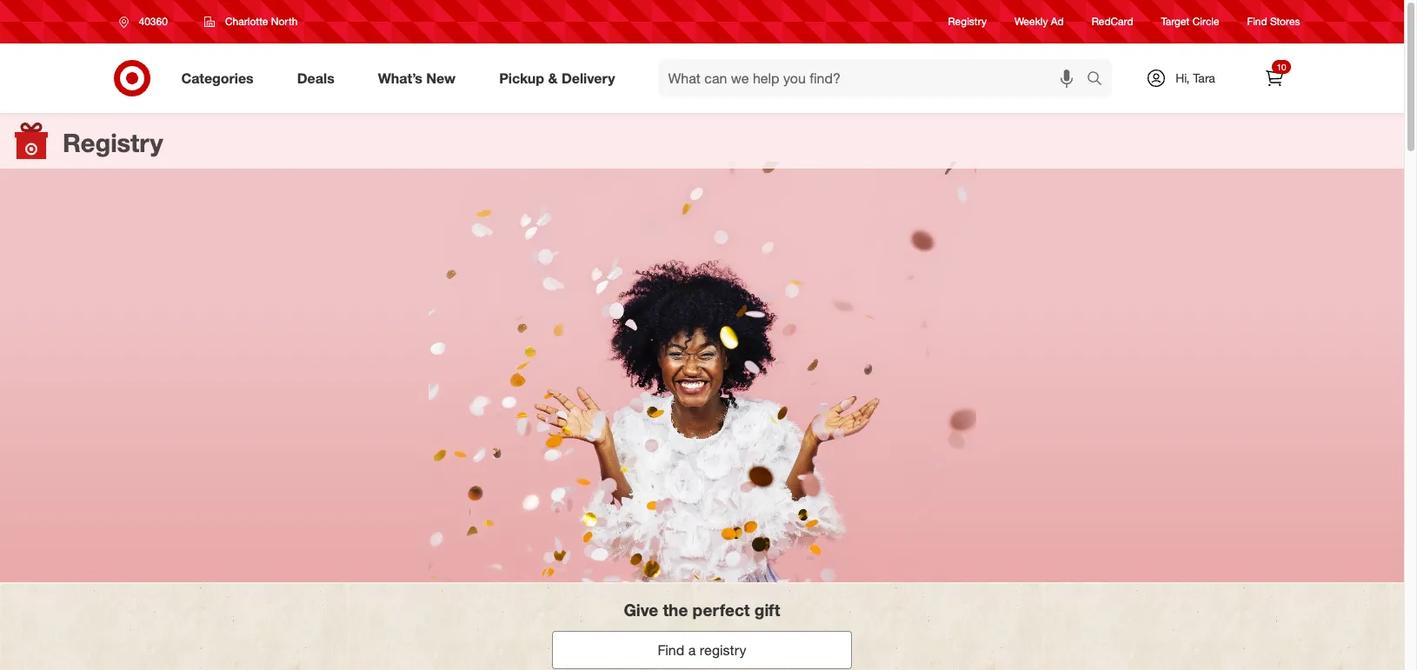 Task type: describe. For each thing, give the bounding box(es) containing it.
tara
[[1193, 70, 1215, 85]]

weekly ad
[[1015, 15, 1064, 28]]

pickup & delivery
[[499, 69, 615, 87]]

target circle
[[1161, 15, 1219, 28]]

gift
[[755, 600, 780, 620]]

give
[[624, 600, 658, 620]]

a
[[688, 642, 696, 659]]

What can we help you find? suggestions appear below search field
[[658, 59, 1091, 97]]

registry link
[[948, 14, 987, 29]]

redcard
[[1092, 15, 1133, 28]]

&
[[548, 69, 558, 87]]

40360 button
[[107, 6, 186, 37]]

give the perfect gift
[[624, 600, 780, 620]]

find a registry
[[658, 642, 746, 659]]

target circle link
[[1161, 14, 1219, 29]]

deals link
[[282, 59, 356, 97]]

find for find stores
[[1247, 15, 1267, 28]]

find a registry button
[[552, 631, 852, 669]]

what's
[[378, 69, 422, 87]]

what's new
[[378, 69, 456, 87]]

charlotte
[[225, 15, 268, 28]]

search button
[[1079, 59, 1120, 101]]



Task type: vqa. For each thing, say whether or not it's contained in the screenshot.
'Advertisement' region at the bottom of the page
no



Task type: locate. For each thing, give the bounding box(es) containing it.
categories
[[181, 69, 254, 87]]

pickup
[[499, 69, 544, 87]]

circle
[[1193, 15, 1219, 28]]

10
[[1277, 62, 1286, 72]]

registry
[[948, 15, 987, 28], [63, 127, 163, 158]]

hi, tara
[[1176, 70, 1215, 85]]

1 horizontal spatial find
[[1247, 15, 1267, 28]]

new
[[426, 69, 456, 87]]

find inside button
[[658, 642, 684, 659]]

0 vertical spatial registry
[[948, 15, 987, 28]]

redcard link
[[1092, 14, 1133, 29]]

the
[[663, 600, 688, 620]]

deals
[[297, 69, 335, 87]]

charlotte north button
[[193, 6, 309, 37]]

10 link
[[1255, 59, 1293, 97]]

ad
[[1051, 15, 1064, 28]]

1 horizontal spatial registry
[[948, 15, 987, 28]]

find stores
[[1247, 15, 1300, 28]]

target
[[1161, 15, 1190, 28]]

search
[[1079, 71, 1120, 88]]

1 vertical spatial find
[[658, 642, 684, 659]]

charlotte north
[[225, 15, 298, 28]]

1 vertical spatial registry
[[63, 127, 163, 158]]

weekly ad link
[[1015, 14, 1064, 29]]

0 vertical spatial find
[[1247, 15, 1267, 28]]

40360
[[139, 15, 168, 28]]

find for find a registry
[[658, 642, 684, 659]]

delivery
[[562, 69, 615, 87]]

stores
[[1270, 15, 1300, 28]]

find stores link
[[1247, 14, 1300, 29]]

categories link
[[166, 59, 275, 97]]

find left stores
[[1247, 15, 1267, 28]]

perfect
[[693, 600, 750, 620]]

north
[[271, 15, 298, 28]]

registry
[[700, 642, 746, 659]]

0 horizontal spatial registry
[[63, 127, 163, 158]]

0 horizontal spatial find
[[658, 642, 684, 659]]

pickup & delivery link
[[484, 59, 637, 97]]

weekly
[[1015, 15, 1048, 28]]

find left a
[[658, 642, 684, 659]]

what's new link
[[363, 59, 477, 97]]

find
[[1247, 15, 1267, 28], [658, 642, 684, 659]]

hi,
[[1176, 70, 1190, 85]]



